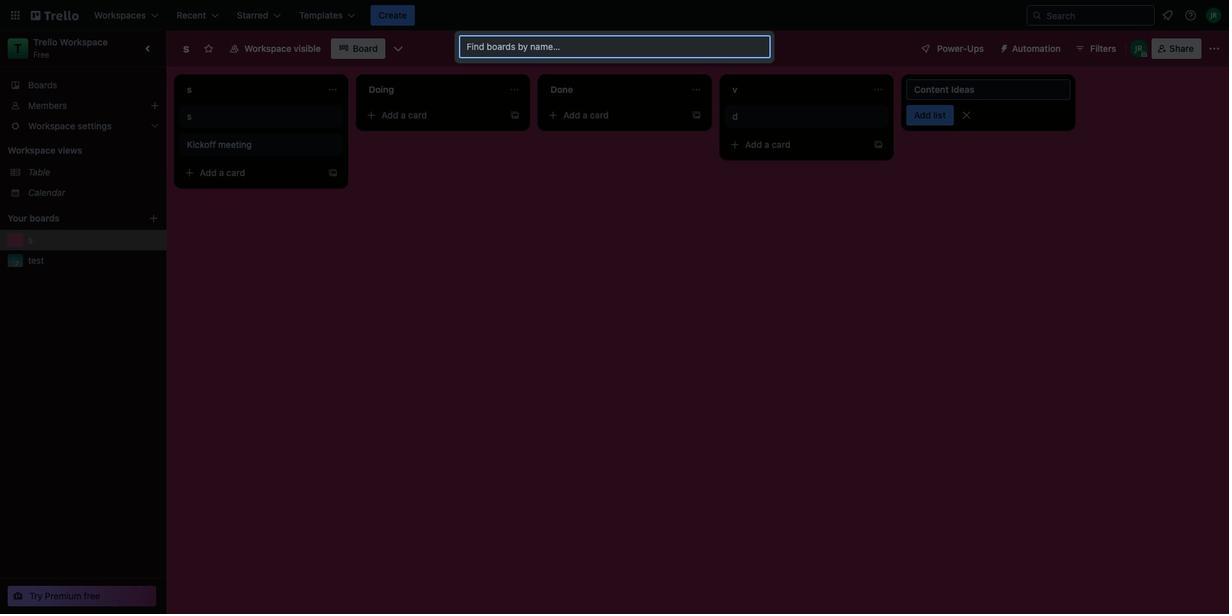 Task type: describe. For each thing, give the bounding box(es) containing it.
0 notifications image
[[1160, 8, 1176, 23]]

cancel list editing image
[[960, 109, 973, 122]]

show menu image
[[1208, 42, 1221, 55]]

Find boards by name… text field
[[459, 35, 771, 58]]

add board image
[[149, 213, 159, 223]]

open information menu image
[[1185, 9, 1197, 22]]

search image
[[1032, 10, 1042, 20]]

create from template… image
[[510, 110, 520, 120]]



Task type: vqa. For each thing, say whether or not it's contained in the screenshot.
Freelancer's Color: orange, title: "One more step" element
no



Task type: locate. For each thing, give the bounding box(es) containing it.
0 horizontal spatial create from template… image
[[328, 168, 338, 178]]

Search field
[[1042, 6, 1155, 24]]

star or unstar board image
[[203, 44, 214, 54]]

1 vertical spatial create from template… image
[[873, 140, 884, 150]]

0 vertical spatial create from template… image
[[692, 110, 702, 120]]

primary element
[[0, 0, 1229, 31]]

2 horizontal spatial create from template… image
[[873, 140, 884, 150]]

sm image
[[994, 38, 1012, 56]]

customize views image
[[392, 42, 405, 55]]

Enter list title… text field
[[907, 79, 1071, 100]]

jacob rogers (jacobrogers65) image
[[1206, 8, 1222, 23]]

jacob rogers (jacobrogers65) image
[[1130, 40, 1148, 58]]

1 horizontal spatial create from template… image
[[692, 110, 702, 120]]

2 vertical spatial create from template… image
[[328, 168, 338, 178]]

create from template… image
[[692, 110, 702, 120], [873, 140, 884, 150], [328, 168, 338, 178]]

your boards with 2 items element
[[8, 211, 129, 226]]

Board name text field
[[177, 38, 196, 59]]



